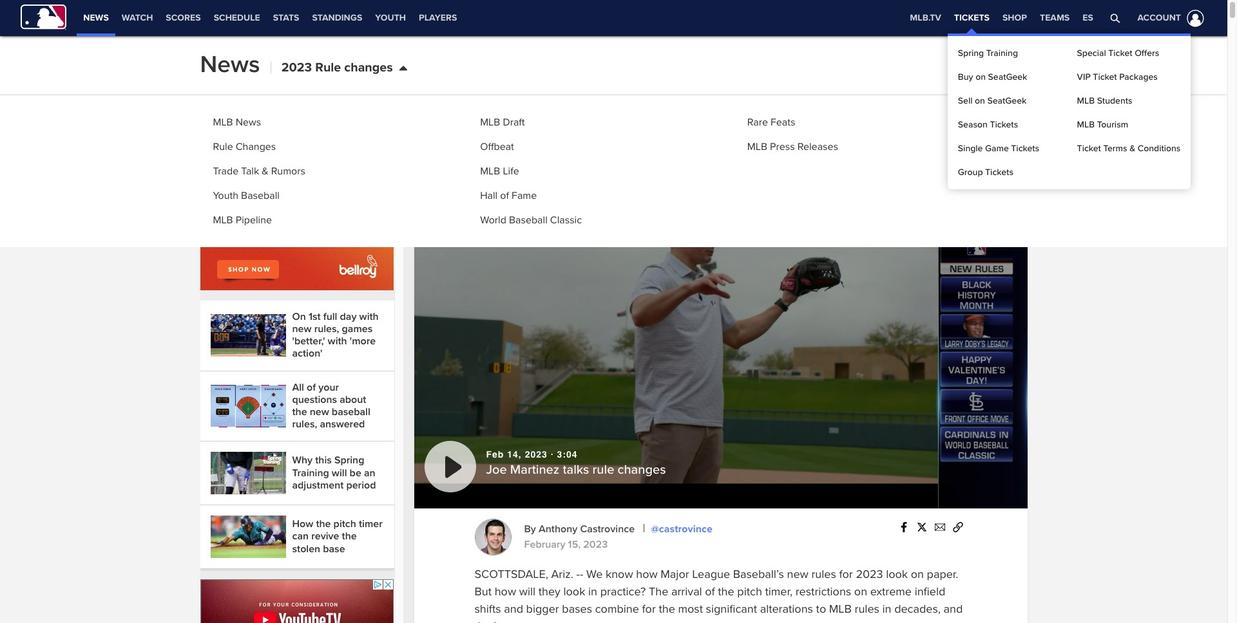 Task type: vqa. For each thing, say whether or not it's contained in the screenshot.
the rightmost ALDS
no



Task type: locate. For each thing, give the bounding box(es) containing it.
& right talk
[[262, 165, 268, 178]]

0 horizontal spatial training
[[292, 467, 329, 480]]

your
[[319, 381, 339, 394]]

of right all at the bottom left of page
[[307, 381, 316, 394]]

2 - from the left
[[580, 568, 584, 582]]

1 vertical spatial with
[[328, 335, 347, 348]]

mlb tourism link
[[1072, 113, 1186, 137]]

mlb for mlb pipeline
[[213, 214, 233, 227]]

of for your
[[307, 381, 316, 394]]

1 horizontal spatial baseball
[[509, 214, 548, 227]]

spring up buy
[[958, 48, 984, 59]]

offbeat
[[480, 141, 514, 153]]

advertisement element
[[200, 129, 394, 291], [200, 580, 394, 624]]

rules, down the questions
[[292, 418, 317, 431]]

1 vertical spatial rules,
[[292, 418, 317, 431]]

& for conditions
[[1130, 143, 1136, 154]]

rules, left day
[[314, 323, 339, 336]]

secondary navigation element
[[77, 0, 464, 36], [464, 0, 572, 36]]

facebook icon button
[[895, 521, 913, 534]]

training
[[987, 48, 1018, 59], [292, 467, 329, 480]]

of down the league
[[705, 585, 715, 599]]

ticket terms & conditions link
[[1072, 137, 1186, 160]]

seatgeek for sell on seatgeek
[[988, 95, 1027, 106]]

2023 inside the "feb 14, 2023 · 3:04 joe martinez talks rule changes"
[[525, 450, 548, 460]]

0 horizontal spatial at
[[360, 68, 369, 81]]

seatgeek for buy on seatgeek
[[988, 72, 1028, 83]]

mlb left tourism
[[1077, 119, 1095, 130]]

baseball for world
[[509, 214, 548, 227]]

es
[[1083, 12, 1094, 23]]

stolen
[[292, 543, 320, 556]]

and down infield
[[944, 602, 963, 617]]

news up rule changes
[[236, 116, 261, 129]]

spring right the this
[[334, 455, 364, 468]]

1 vertical spatial youth
[[213, 189, 238, 202]]

pipeline
[[236, 214, 272, 227]]

youth for youth
[[375, 12, 406, 23]]

buy on seatgeek link
[[953, 65, 1067, 89]]

new down 2023 rule changes
[[332, 80, 351, 93]]

1 horizontal spatial with
[[359, 311, 379, 323]]

inside down draft
[[504, 130, 557, 153]]

1 vertical spatial ticket
[[1093, 72, 1117, 83]]

1 vertical spatial work
[[827, 130, 870, 153]]

tickets down single game tickets
[[986, 167, 1014, 178]]

0 vertical spatial rule
[[315, 60, 341, 75]]

the
[[314, 80, 329, 93], [668, 130, 697, 153], [292, 406, 307, 419], [316, 518, 331, 531], [342, 531, 357, 544], [718, 585, 735, 599], [659, 602, 675, 617]]

an down the stats link
[[292, 68, 305, 81]]

0 horizontal spatial news
[[83, 12, 109, 23]]

0 horizontal spatial an inside look at how the new rules will work
[[292, 68, 377, 105]]

0 horizontal spatial spring
[[334, 455, 364, 468]]

1 horizontal spatial spring
[[958, 48, 984, 59]]

february 15, 2023
[[524, 539, 608, 552]]

0 vertical spatial an inside look at how the new rules will work
[[292, 68, 377, 105]]

account button
[[1122, 0, 1207, 36]]

2 vertical spatial of
[[705, 585, 715, 599]]

mlb pipeline link
[[213, 214, 272, 227]]

0 horizontal spatial and
[[504, 602, 523, 617]]

1 horizontal spatial for
[[839, 568, 853, 582]]

ticket
[[1109, 48, 1133, 59], [1093, 72, 1117, 83], [1077, 143, 1101, 154]]

tickets up single game tickets
[[990, 119, 1019, 130]]

pitch left "timer"
[[334, 518, 356, 531]]

0 vertical spatial ticket
[[1109, 48, 1133, 59]]

extreme
[[871, 585, 912, 599]]

changes left arrow up icon on the left top of the page
[[344, 60, 393, 75]]

will left "be"
[[332, 467, 347, 480]]

sell on seatgeek
[[958, 95, 1027, 106]]

paper.
[[927, 568, 959, 582]]

0 vertical spatial an
[[292, 68, 305, 81]]

&
[[1130, 143, 1136, 154], [262, 165, 268, 178]]

on up infield
[[911, 568, 924, 582]]

will inside the why this spring training will be an adjustment period
[[332, 467, 347, 480]]

rare
[[748, 116, 768, 129]]

0 vertical spatial seatgeek
[[988, 72, 1028, 83]]

@castrovince
[[651, 523, 713, 536]]

mlb life
[[480, 165, 519, 178]]

1 vertical spatial seatgeek
[[988, 95, 1027, 106]]

seatgeek
[[988, 72, 1028, 83], [988, 95, 1027, 106]]

on
[[976, 72, 986, 83], [975, 95, 985, 106], [911, 568, 924, 582], [855, 585, 868, 599]]

top navigation menu bar
[[0, 0, 1228, 189]]

2023 down castrovince
[[583, 539, 608, 552]]

of right "hall"
[[500, 189, 509, 202]]

15,
[[568, 539, 581, 552]]

1 advertisement element from the top
[[200, 129, 394, 291]]

1 vertical spatial changes
[[618, 463, 666, 478]]

ticket up "vip ticket packages"
[[1109, 48, 1133, 59]]

for down the
[[642, 602, 656, 617]]

0 vertical spatial training
[[987, 48, 1018, 59]]

1 horizontal spatial an inside look at how the new rules will work
[[475, 130, 870, 153]]

new inside on 1st full day with new rules, games 'better,' with 'more action'
[[292, 323, 312, 336]]

2023 up extreme
[[856, 568, 883, 582]]

0 horizontal spatial of
[[307, 381, 316, 394]]

1 vertical spatial inside
[[504, 130, 557, 153]]

mlb students link
[[1072, 89, 1186, 113]]

scottsdale, ariz. -- we know how major league baseball's new rules for 2023 look on paper. but how will they look in practice?                         the arrival of the pitch timer, restrictions on extreme infield shifts and bigger bases combine for the most significant alterations to mlb rules in decades, and that's
[[475, 568, 963, 624]]

secondary navigation element containing news
[[77, 0, 464, 36]]

& right terms
[[1130, 143, 1136, 154]]

ariz.
[[551, 568, 574, 582]]

on right sell
[[975, 95, 985, 106]]

baseball down trade talk & rumors link
[[241, 189, 280, 202]]

all of your questions about the new baseball rules, answered link
[[210, 381, 384, 431]]

inside down standings link
[[308, 68, 335, 81]]

0 vertical spatial in
[[588, 585, 597, 599]]

1 horizontal spatial &
[[1130, 143, 1136, 154]]

mlb left life
[[480, 165, 500, 178]]

offers
[[1135, 48, 1160, 59]]

1 horizontal spatial pitch
[[738, 585, 762, 599]]

standings
[[312, 12, 362, 23]]

ticket left terms
[[1077, 143, 1101, 154]]

0 vertical spatial news
[[83, 12, 109, 23]]

period
[[346, 479, 376, 492]]

0 vertical spatial pitch
[[334, 518, 356, 531]]

ticket terms & conditions
[[1077, 143, 1181, 154]]

pitch down baseball's
[[738, 585, 762, 599]]

1 vertical spatial &
[[262, 165, 268, 178]]

youth
[[375, 12, 406, 23], [213, 189, 238, 202]]

0 vertical spatial youth
[[375, 12, 406, 23]]

0 vertical spatial at
[[360, 68, 369, 81]]

with left 'more
[[328, 335, 347, 348]]

& inside 'tickets' "menu"
[[1130, 143, 1136, 154]]

will left they
[[519, 585, 536, 599]]

-
[[577, 568, 580, 582], [580, 568, 584, 582]]

in down we
[[588, 585, 597, 599]]

mlb left draft
[[480, 116, 500, 129]]

on right buy
[[976, 72, 986, 83]]

1 horizontal spatial training
[[987, 48, 1018, 59]]

of for fame
[[500, 189, 509, 202]]

rule down standings link
[[315, 60, 341, 75]]

- right "ariz."
[[577, 568, 580, 582]]

how
[[292, 80, 312, 93], [626, 130, 664, 153], [636, 568, 658, 582], [495, 585, 516, 599]]

castrovince
[[580, 523, 635, 536]]

feb
[[486, 450, 504, 460]]

practice?
[[600, 585, 646, 599]]

talk
[[241, 165, 259, 178]]

1 vertical spatial spring
[[334, 455, 364, 468]]

rules
[[354, 80, 377, 93], [744, 130, 787, 153], [812, 568, 836, 582], [855, 602, 880, 617]]

changes
[[344, 60, 393, 75], [618, 463, 666, 478]]

sell on seatgeek link
[[953, 89, 1067, 113]]

world
[[480, 214, 507, 227]]

press
[[770, 141, 795, 153]]

mlb down rare
[[748, 141, 768, 153]]

stats link
[[267, 0, 306, 36]]

will down feats
[[792, 130, 822, 153]]

2023 inside scottsdale, ariz. -- we know how major league baseball's new rules for 2023 look on paper. but how will they look in practice?                         the arrival of the pitch timer, restrictions on extreme infield shifts and bigger bases combine for the most significant alterations to mlb rules in decades, and that's
[[856, 568, 883, 582]]

answered
[[320, 418, 365, 431]]

in
[[588, 585, 597, 599], [883, 602, 892, 617]]

news left watch
[[83, 12, 109, 23]]

shifts
[[475, 602, 501, 617]]

youth inside secondary navigation element
[[375, 12, 406, 23]]

the inside an inside look at how the new rules will work link
[[314, 80, 329, 93]]

0 horizontal spatial for
[[642, 602, 656, 617]]

0 vertical spatial of
[[500, 189, 509, 202]]

x icon image
[[917, 523, 927, 533]]

1 horizontal spatial in
[[883, 602, 892, 617]]

0 vertical spatial work
[[310, 92, 333, 105]]

1 vertical spatial advertisement element
[[200, 580, 394, 624]]

seatgeek up season tickets link
[[988, 95, 1027, 106]]

mlb for mlb tourism
[[1077, 119, 1095, 130]]

how the pitch timer can revive the stolen base link
[[210, 516, 384, 559]]

games
[[342, 323, 373, 336]]

1 vertical spatial baseball
[[509, 214, 548, 227]]

significant
[[706, 602, 757, 617]]

0 vertical spatial advertisement element
[[200, 129, 394, 291]]

ticket right vip
[[1093, 72, 1117, 83]]

0 vertical spatial &
[[1130, 143, 1136, 154]]

- left we
[[580, 568, 584, 582]]

1 horizontal spatial at
[[604, 130, 621, 153]]

season tickets
[[958, 119, 1019, 130]]

0 vertical spatial rules,
[[314, 323, 339, 336]]

rule up trade
[[213, 141, 233, 153]]

new up action'
[[292, 323, 312, 336]]

0 horizontal spatial &
[[262, 165, 268, 178]]

for
[[839, 568, 853, 582], [642, 602, 656, 617]]

1 horizontal spatial news
[[236, 116, 261, 129]]

an inside look at how the new rules will work
[[292, 68, 377, 105], [475, 130, 870, 153]]

an down mlb draft
[[475, 130, 499, 153]]

0 horizontal spatial baseball
[[241, 189, 280, 202]]

mlb media player group
[[414, 164, 1028, 509]]

1 - from the left
[[577, 568, 580, 582]]

mlb down vip
[[1077, 95, 1095, 106]]

1 vertical spatial training
[[292, 467, 329, 480]]

to
[[816, 602, 826, 617]]

talks
[[563, 463, 589, 478]]

1 vertical spatial of
[[307, 381, 316, 394]]

seatgeek up sell on seatgeek link
[[988, 72, 1028, 83]]

pitch inside how the pitch timer can revive the stolen base
[[334, 518, 356, 531]]

and right shifts
[[504, 602, 523, 617]]

1 vertical spatial for
[[642, 602, 656, 617]]

2 horizontal spatial of
[[705, 585, 715, 599]]

scottsdale,
[[475, 568, 548, 582]]

tickets inside season tickets link
[[990, 119, 1019, 130]]

changes right 'rule'
[[618, 463, 666, 478]]

youth left players
[[375, 12, 406, 23]]

mlb
[[1077, 95, 1095, 106], [213, 116, 233, 129], [480, 116, 500, 129], [1077, 119, 1095, 130], [748, 141, 768, 153], [480, 165, 500, 178], [213, 214, 233, 227], [829, 602, 852, 617]]

new up timer,
[[787, 568, 809, 582]]

mlb left pipeline
[[213, 214, 233, 227]]

rules down rare feats link
[[744, 130, 787, 153]]

2023 up the martinez
[[525, 450, 548, 460]]

baseball for youth
[[241, 189, 280, 202]]

an
[[364, 467, 375, 480]]

'more
[[350, 335, 376, 348]]

0 vertical spatial changes
[[344, 60, 393, 75]]

rules up restrictions
[[812, 568, 836, 582]]

baseball down fame
[[509, 214, 548, 227]]

1 vertical spatial rule
[[213, 141, 233, 153]]

of inside all of your questions about the new baseball rules, answered
[[307, 381, 316, 394]]

spring
[[958, 48, 984, 59], [334, 455, 364, 468]]

baseball's
[[733, 568, 784, 582]]

0 horizontal spatial an
[[292, 68, 305, 81]]

0 vertical spatial inside
[[308, 68, 335, 81]]

1 horizontal spatial and
[[944, 602, 963, 617]]

joe
[[486, 463, 507, 478]]

mlb life link
[[480, 165, 519, 178]]

mlb right to
[[829, 602, 852, 617]]

0 horizontal spatial pitch
[[334, 518, 356, 531]]

1 horizontal spatial changes
[[618, 463, 666, 478]]

2 secondary navigation element from the left
[[464, 0, 572, 36]]

news inside top navigation menu bar
[[83, 12, 109, 23]]

rules down extreme
[[855, 602, 880, 617]]

new inside all of your questions about the new baseball rules, answered
[[310, 406, 329, 419]]

0 horizontal spatial changes
[[344, 60, 393, 75]]

in down extreme
[[883, 602, 892, 617]]

changes inside the "feb 14, 2023 · 3:04 joe martinez talks rule changes"
[[618, 463, 666, 478]]

0 vertical spatial baseball
[[241, 189, 280, 202]]

mlb news
[[213, 116, 261, 129]]

an inside an inside look at how the new rules will work link
[[292, 68, 305, 81]]

youth down trade
[[213, 189, 238, 202]]

mlb up rule changes
[[213, 116, 233, 129]]

stats
[[273, 12, 299, 23]]

most
[[678, 602, 703, 617]]

tickets right game
[[1012, 143, 1040, 154]]

tickets link
[[948, 0, 996, 36]]

mlb.tv link
[[904, 0, 948, 36]]

tickets up spring training
[[954, 12, 990, 23]]

1 horizontal spatial of
[[500, 189, 509, 202]]

x icon button
[[913, 521, 931, 534]]

1 vertical spatial an
[[475, 130, 499, 153]]

0 vertical spatial spring
[[958, 48, 984, 59]]

for up restrictions
[[839, 568, 853, 582]]

0 horizontal spatial youth
[[213, 189, 238, 202]]

mlb for mlb life
[[480, 165, 500, 178]]

of inside scottsdale, ariz. -- we know how major league baseball's new rules for 2023 look on paper. but how will they look in practice?                         the arrival of the pitch timer, restrictions on extreme infield shifts and bigger bases combine for the most significant alterations to mlb rules in decades, and that's
[[705, 585, 715, 599]]

rumors
[[271, 165, 305, 178]]

1 vertical spatial pitch
[[738, 585, 762, 599]]

teams
[[1040, 12, 1070, 23]]

vip ticket packages link
[[1072, 65, 1186, 89]]

of
[[500, 189, 509, 202], [307, 381, 316, 394], [705, 585, 715, 599]]

1 secondary navigation element from the left
[[77, 0, 464, 36]]

mlb tourism
[[1077, 119, 1129, 130]]

1 horizontal spatial youth
[[375, 12, 406, 23]]

2 and from the left
[[944, 602, 963, 617]]

new down 'your'
[[310, 406, 329, 419]]

1 vertical spatial in
[[883, 602, 892, 617]]

with right day
[[359, 311, 379, 323]]

why this spring training will be an adjustment period
[[292, 455, 379, 492]]



Task type: describe. For each thing, give the bounding box(es) containing it.
1 vertical spatial at
[[604, 130, 621, 153]]

but
[[475, 585, 492, 599]]

tourism
[[1098, 119, 1129, 130]]

shop link
[[996, 0, 1034, 36]]

on left extreme
[[855, 585, 868, 599]]

this
[[315, 455, 332, 468]]

mlb news link
[[213, 116, 261, 129]]

mlb inside scottsdale, ariz. -- we know how major league baseball's new rules for 2023 look on paper. but how will they look in practice?                         the arrival of the pitch timer, restrictions on extreme infield shifts and bigger bases combine for the most significant alterations to mlb rules in decades, and that's
[[829, 602, 852, 617]]

tickets inside single game tickets link
[[1012, 143, 1040, 154]]

sell
[[958, 95, 973, 106]]

tickets inside group tickets link
[[986, 167, 1014, 178]]

youth for youth baseball
[[213, 189, 238, 202]]

2 advertisement element from the top
[[200, 580, 394, 624]]

all
[[292, 381, 304, 394]]

es link
[[1077, 0, 1100, 36]]

1 horizontal spatial rule
[[315, 60, 341, 75]]

questions
[[292, 394, 337, 407]]

mlb for mlb draft
[[480, 116, 500, 129]]

vip ticket packages
[[1077, 72, 1158, 83]]

2023 down the stats link
[[281, 60, 312, 75]]

arrow up icon image
[[399, 64, 407, 72]]

the inside all of your questions about the new baseball rules, answered
[[292, 406, 307, 419]]

1 vertical spatial news
[[236, 116, 261, 129]]

tickets inside tickets link
[[954, 12, 990, 23]]

group tickets
[[958, 167, 1014, 178]]

spring inside the why this spring training will be an adjustment period
[[334, 455, 364, 468]]

infield
[[915, 585, 946, 599]]

players
[[419, 12, 457, 23]]

world baseball classic link
[[480, 214, 582, 227]]

league
[[692, 568, 730, 582]]

decades,
[[895, 602, 941, 617]]

2 vertical spatial ticket
[[1077, 143, 1101, 154]]

new inside scottsdale, ariz. -- we know how major league baseball's new rules for 2023 look on paper. but how will they look in practice?                         the arrival of the pitch timer, restrictions on extreme infield shifts and bigger bases combine for the most significant alterations to mlb rules in decades, and that's
[[787, 568, 809, 582]]

mlb for mlb students
[[1077, 95, 1095, 106]]

they
[[539, 585, 561, 599]]

terms
[[1104, 143, 1128, 154]]

special ticket offers
[[1077, 48, 1160, 59]]

account
[[1138, 12, 1181, 23]]

0 horizontal spatial in
[[588, 585, 597, 599]]

0 horizontal spatial with
[[328, 335, 347, 348]]

1 horizontal spatial work
[[827, 130, 870, 153]]

0 vertical spatial for
[[839, 568, 853, 582]]

pitch inside scottsdale, ariz. -- we know how major league baseball's new rules for 2023 look on paper. but how will they look in practice?                         the arrival of the pitch timer, restrictions on extreme infield shifts and bigger bases combine for the most significant alterations to mlb rules in decades, and that's
[[738, 585, 762, 599]]

facebook icon image
[[899, 523, 909, 533]]

day
[[340, 311, 357, 323]]

rules, inside all of your questions about the new baseball rules, answered
[[292, 418, 317, 431]]

@castrovince link
[[651, 523, 713, 536]]

1st
[[309, 311, 321, 323]]

training inside the why this spring training will be an adjustment period
[[292, 467, 329, 480]]

group tickets link
[[953, 160, 1067, 184]]

how
[[292, 518, 313, 531]]

ticket for special
[[1109, 48, 1133, 59]]

tickets menu
[[948, 0, 1191, 189]]

0 horizontal spatial inside
[[308, 68, 335, 81]]

1 horizontal spatial inside
[[504, 130, 557, 153]]

mlb draft
[[480, 116, 525, 129]]

february
[[524, 539, 566, 552]]

ticket for vip
[[1093, 72, 1117, 83]]

timer,
[[765, 585, 793, 599]]

season tickets link
[[953, 113, 1067, 137]]

baseball
[[332, 406, 370, 419]]

on 1st full day with new rules, games 'better,' with 'more action' link
[[210, 311, 384, 361]]

youth baseball
[[213, 189, 280, 202]]

on
[[292, 311, 306, 323]]

action'
[[292, 348, 323, 361]]

will down 2023 rule changes
[[292, 92, 308, 105]]

by
[[524, 523, 536, 536]]

classic
[[550, 214, 582, 227]]

tertiary navigation element
[[904, 0, 1191, 189]]

'better,'
[[292, 335, 325, 348]]

3:04
[[557, 450, 578, 460]]

standings link
[[306, 0, 369, 36]]

rule
[[593, 463, 614, 478]]

how the pitch timer can revive the stolen base
[[292, 518, 383, 556]]

new left press on the top of page
[[702, 130, 739, 153]]

world baseball classic
[[480, 214, 582, 227]]

0 vertical spatial with
[[359, 311, 379, 323]]

martinez
[[510, 463, 560, 478]]

joe martinez talks rule changes image
[[414, 164, 1028, 509]]

mlb pipeline
[[213, 214, 272, 227]]

mlb students
[[1077, 95, 1133, 106]]

hall of fame link
[[480, 189, 537, 202]]

bases
[[562, 602, 592, 617]]

trade talk & rumors link
[[213, 165, 305, 178]]

1 horizontal spatial an
[[475, 130, 499, 153]]

rare feats link
[[748, 116, 796, 129]]

0 horizontal spatial work
[[310, 92, 333, 105]]

feb 14, 2023 · 3:04 joe martinez talks rule changes
[[486, 450, 666, 478]]

the
[[649, 585, 669, 599]]

major
[[661, 568, 689, 582]]

buy on seatgeek
[[958, 72, 1028, 83]]

mlb draft link
[[480, 116, 525, 129]]

anthony
[[539, 523, 578, 536]]

mlb for mlb news
[[213, 116, 233, 129]]

email icon image
[[935, 523, 945, 533]]

draft
[[503, 116, 525, 129]]

special
[[1077, 48, 1106, 59]]

season
[[958, 119, 988, 130]]

group
[[958, 167, 983, 178]]

watch link
[[115, 0, 159, 36]]

mlb for mlb press releases
[[748, 141, 768, 153]]

spring training link
[[953, 41, 1067, 65]]

rare feats
[[748, 116, 796, 129]]

major league baseball image
[[21, 4, 67, 30]]

arrival
[[672, 585, 702, 599]]

link icon button
[[949, 521, 967, 534]]

hall of fame
[[480, 189, 537, 202]]

changes
[[236, 141, 276, 153]]

1 and from the left
[[504, 602, 523, 617]]

spring inside 'tickets' "menu"
[[958, 48, 984, 59]]

rules down 2023 rule changes
[[354, 80, 377, 93]]

conditions
[[1138, 143, 1181, 154]]

spring training
[[958, 48, 1018, 59]]

buy
[[958, 72, 974, 83]]

on 1st full day with new rules, games 'better,' with 'more action'
[[292, 311, 379, 361]]

scores
[[166, 12, 201, 23]]

schedule link
[[207, 0, 267, 36]]

news
[[200, 50, 260, 79]]

1 vertical spatial an inside look at how the new rules will work
[[475, 130, 870, 153]]

training inside 'tickets' "menu"
[[987, 48, 1018, 59]]

know
[[606, 568, 633, 582]]

revive
[[311, 531, 339, 544]]

combine
[[595, 602, 639, 617]]

news link
[[77, 0, 115, 34]]

& for rumors
[[262, 165, 268, 178]]

mlb.tv
[[910, 12, 942, 23]]

single game tickets link
[[953, 137, 1067, 160]]

adjustment
[[292, 479, 344, 492]]

mlb press releases link
[[748, 141, 839, 153]]

will inside scottsdale, ariz. -- we know how major league baseball's new rules for 2023 look on paper. but how will they look in practice?                         the arrival of the pitch timer, restrictions on extreme infield shifts and bigger bases combine for the most significant alterations to mlb rules in decades, and that's
[[519, 585, 536, 599]]

rules, inside on 1st full day with new rules, games 'better,' with 'more action'
[[314, 323, 339, 336]]

0 horizontal spatial rule
[[213, 141, 233, 153]]

link icon image
[[953, 523, 963, 533]]

rule changes link
[[213, 141, 276, 153]]



